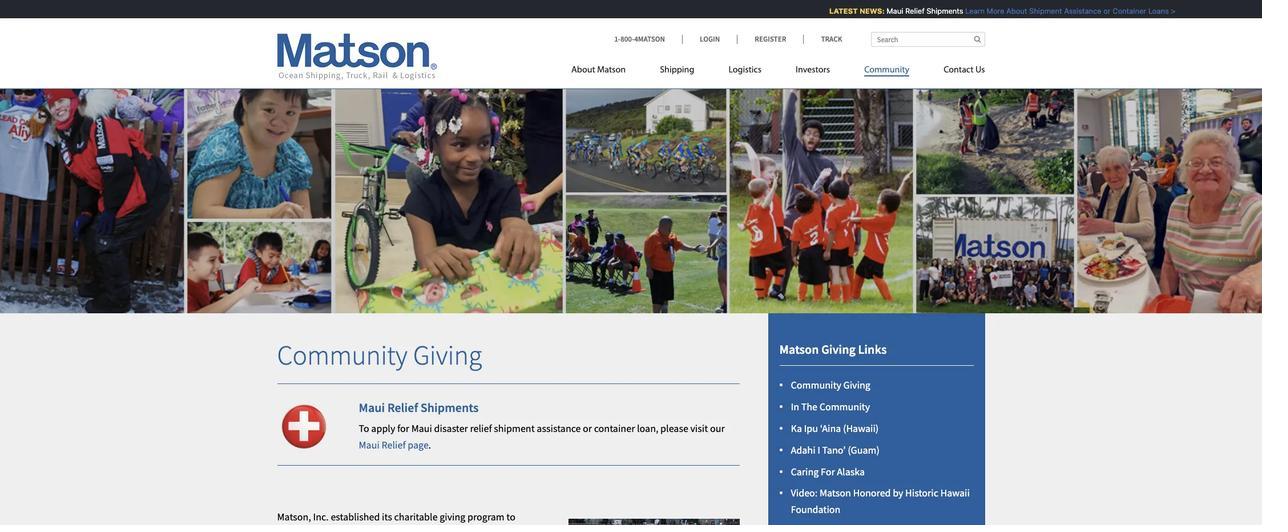 Task type: describe. For each thing, give the bounding box(es) containing it.
caring
[[791, 465, 819, 478]]

1 vertical spatial relief
[[388, 400, 418, 416]]

video: matson honored by historic hawaii foundation link
[[791, 487, 970, 516]]

or inside to apply for maui disaster relief shipment assistance or container loan, please visit our maui relief page .
[[583, 422, 592, 435]]

top menu navigation
[[572, 60, 985, 83]]

1-
[[615, 34, 621, 44]]

caring for alaska
[[791, 465, 865, 478]]

in
[[791, 400, 800, 414]]

assistance
[[1059, 6, 1097, 15]]

relief inside to apply for maui disaster relief shipment assistance or container loan, please visit our maui relief page .
[[382, 438, 406, 452]]

matson foundation giving image
[[0, 71, 1263, 314]]

login
[[700, 34, 720, 44]]

to
[[359, 422, 369, 435]]

community link
[[848, 60, 927, 83]]

about matson link
[[572, 60, 643, 83]]

community giving inside matson giving links section
[[791, 379, 871, 392]]

honored
[[854, 487, 891, 500]]

matson,
[[277, 511, 311, 524]]

latest news: maui relief shipments learn more about shipment assistance or container loans >
[[824, 6, 1171, 15]]

hawaii
[[941, 487, 970, 500]]

by
[[893, 487, 904, 500]]

maui up to
[[359, 400, 385, 416]]

historic
[[906, 487, 939, 500]]

contact us link
[[927, 60, 985, 83]]

investors link
[[779, 60, 848, 83]]

.
[[429, 438, 431, 452]]

1 horizontal spatial about
[[1002, 6, 1022, 15]]

relief
[[470, 422, 492, 435]]

its
[[382, 511, 392, 524]]

adahi i tano' (guam) link
[[791, 444, 880, 457]]

(hawaii)
[[844, 422, 879, 435]]

ka
[[791, 422, 802, 435]]

0 horizontal spatial community giving
[[277, 338, 482, 372]]

adahi
[[791, 444, 816, 457]]

maui down to
[[359, 438, 380, 452]]

1 horizontal spatial or
[[1099, 6, 1106, 15]]

community inside 'link'
[[865, 66, 910, 75]]

Search search field
[[871, 32, 985, 47]]

matson for about matson
[[598, 66, 626, 75]]

ka ipu 'aina (hawaii) link
[[791, 422, 879, 435]]

shipment
[[494, 422, 535, 435]]

giving
[[440, 511, 466, 524]]

maui right news:
[[882, 6, 898, 15]]

matson at special olympics hawaii 2016 image
[[569, 519, 740, 525]]

in the community
[[791, 400, 870, 414]]

matson for video: matson honored by historic hawaii foundation
[[820, 487, 852, 500]]

register link
[[737, 34, 804, 44]]

to
[[507, 511, 516, 524]]

track
[[822, 34, 843, 44]]

in the community link
[[791, 400, 870, 414]]

investors
[[796, 66, 831, 75]]

tano'
[[823, 444, 846, 457]]

0 vertical spatial relief
[[900, 6, 920, 15]]

matson giving links section
[[754, 314, 1000, 525]]

login link
[[683, 34, 737, 44]]

learn
[[960, 6, 980, 15]]

register
[[755, 34, 787, 44]]

container
[[1108, 6, 1142, 15]]



Task type: locate. For each thing, give the bounding box(es) containing it.
matson giving links
[[780, 341, 887, 357]]

4matson
[[635, 34, 665, 44]]

blue matson logo with ocean, shipping, truck, rail and logistics written beneath it. image
[[277, 34, 437, 81]]

giving
[[413, 338, 482, 372], [822, 341, 856, 357], [844, 379, 871, 392]]

relief up "for"
[[388, 400, 418, 416]]

1 vertical spatial community giving
[[791, 379, 871, 392]]

0 horizontal spatial shipments
[[421, 400, 479, 416]]

inc.
[[313, 511, 329, 524]]

0 vertical spatial matson
[[598, 66, 626, 75]]

None search field
[[871, 32, 985, 47]]

apply
[[371, 422, 395, 435]]

maui relief page link
[[359, 438, 429, 452]]

or
[[1099, 6, 1106, 15], [583, 422, 592, 435]]

1 vertical spatial about
[[572, 66, 596, 75]]

us
[[976, 66, 985, 75]]

matson down for on the right bottom
[[820, 487, 852, 500]]

community giving
[[277, 338, 482, 372], [791, 379, 871, 392]]

alaska
[[837, 465, 865, 478]]

relief
[[900, 6, 920, 15], [388, 400, 418, 416], [382, 438, 406, 452]]

0 vertical spatial shipments
[[922, 6, 958, 15]]

1 horizontal spatial matson
[[780, 341, 819, 357]]

matson, inc. established its charitable giving program to
[[277, 511, 527, 525]]

for
[[397, 422, 410, 435]]

page
[[408, 438, 429, 452]]

charitable
[[394, 511, 438, 524]]

matson inside top menu navigation
[[598, 66, 626, 75]]

about matson
[[572, 66, 626, 75]]

shipments up disaster on the bottom of the page
[[421, 400, 479, 416]]

contact
[[944, 66, 974, 75]]

track link
[[804, 34, 843, 44]]

>
[[1166, 6, 1171, 15]]

i
[[818, 444, 821, 457]]

0 vertical spatial about
[[1002, 6, 1022, 15]]

the
[[802, 400, 818, 414]]

2 vertical spatial matson
[[820, 487, 852, 500]]

0 vertical spatial or
[[1099, 6, 1106, 15]]

about
[[1002, 6, 1022, 15], [572, 66, 596, 75]]

please
[[661, 422, 689, 435]]

video:
[[791, 487, 818, 500]]

learn more about shipment assistance or container loans > link
[[960, 6, 1171, 15]]

search image
[[975, 35, 981, 43]]

about inside top menu navigation
[[572, 66, 596, 75]]

'aina
[[821, 422, 841, 435]]

container
[[594, 422, 635, 435]]

assistance
[[537, 422, 581, 435]]

matson down 1-
[[598, 66, 626, 75]]

shipping
[[660, 66, 695, 75]]

latest
[[824, 6, 853, 15]]

more
[[982, 6, 999, 15]]

adahi i tano' (guam)
[[791, 444, 880, 457]]

logistics link
[[712, 60, 779, 83]]

program
[[468, 511, 505, 524]]

matson
[[598, 66, 626, 75], [780, 341, 819, 357], [820, 487, 852, 500]]

visit
[[691, 422, 708, 435]]

1-800-4matson link
[[615, 34, 683, 44]]

shipments left the learn
[[922, 6, 958, 15]]

relief down "for"
[[382, 438, 406, 452]]

logistics
[[729, 66, 762, 75]]

to apply for maui disaster relief shipment assistance or container loan, please visit our maui relief page .
[[359, 422, 725, 452]]

links
[[859, 341, 887, 357]]

shipment
[[1024, 6, 1057, 15]]

foundation
[[791, 503, 841, 516]]

matson up community giving "link"
[[780, 341, 819, 357]]

community
[[865, 66, 910, 75], [277, 338, 408, 372], [791, 379, 842, 392], [820, 400, 870, 414]]

established
[[331, 511, 380, 524]]

contact us
[[944, 66, 985, 75]]

1 vertical spatial or
[[583, 422, 592, 435]]

loans
[[1144, 6, 1164, 15]]

for
[[821, 465, 835, 478]]

1-800-4matson
[[615, 34, 665, 44]]

ka ipu 'aina (hawaii)
[[791, 422, 879, 435]]

caring for alaska link
[[791, 465, 865, 478]]

shipping link
[[643, 60, 712, 83]]

0 vertical spatial community giving
[[277, 338, 482, 372]]

red circle with white cross in the middle image
[[277, 400, 330, 453]]

1 horizontal spatial community giving
[[791, 379, 871, 392]]

0 horizontal spatial about
[[572, 66, 596, 75]]

loan,
[[637, 422, 659, 435]]

maui up page on the bottom of page
[[412, 422, 432, 435]]

or left container
[[583, 422, 592, 435]]

video: matson honored by historic hawaii foundation
[[791, 487, 970, 516]]

shipments
[[922, 6, 958, 15], [421, 400, 479, 416]]

community giving link
[[791, 379, 871, 392]]

relief up search search box
[[900, 6, 920, 15]]

1 horizontal spatial shipments
[[922, 6, 958, 15]]

disaster
[[434, 422, 468, 435]]

1 vertical spatial matson
[[780, 341, 819, 357]]

0 horizontal spatial or
[[583, 422, 592, 435]]

2 horizontal spatial matson
[[820, 487, 852, 500]]

our
[[710, 422, 725, 435]]

0 horizontal spatial matson
[[598, 66, 626, 75]]

news:
[[855, 6, 880, 15]]

2 vertical spatial relief
[[382, 438, 406, 452]]

maui relief shipments
[[359, 400, 479, 416]]

800-
[[621, 34, 635, 44]]

matson inside video: matson honored by historic hawaii foundation
[[820, 487, 852, 500]]

or left the container
[[1099, 6, 1106, 15]]

maui
[[882, 6, 898, 15], [359, 400, 385, 416], [412, 422, 432, 435], [359, 438, 380, 452]]

ipu
[[804, 422, 819, 435]]

(guam)
[[848, 444, 880, 457]]

1 vertical spatial shipments
[[421, 400, 479, 416]]



Task type: vqa. For each thing, say whether or not it's contained in the screenshot.
bottom Community Giving
yes



